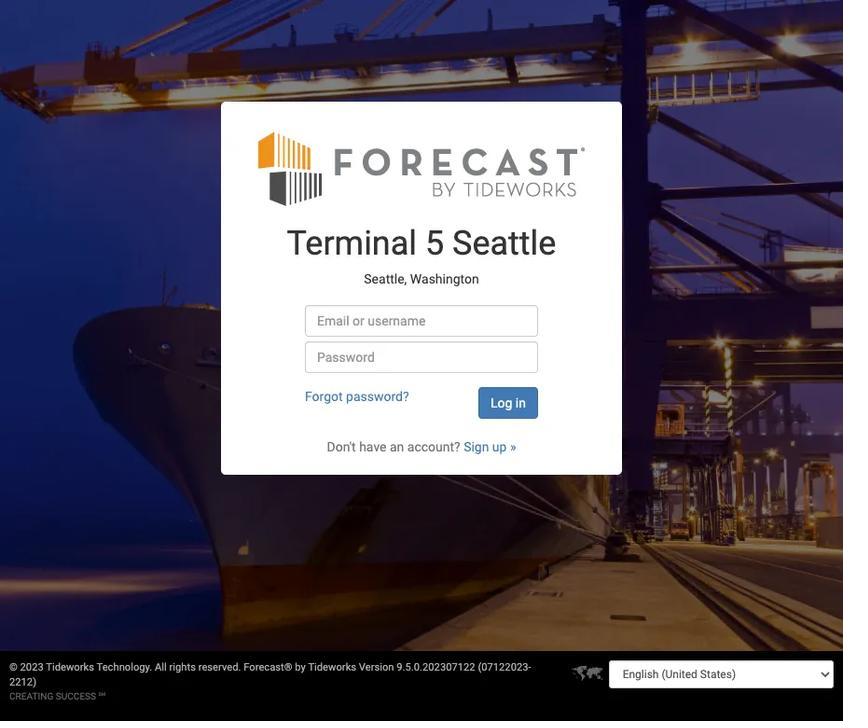 Task type: locate. For each thing, give the bounding box(es) containing it.
(07122023-
[[478, 662, 532, 674]]

tideworks for 2023
[[46, 662, 94, 674]]

©
[[9, 662, 18, 674]]

tideworks right by at left bottom
[[308, 662, 357, 674]]

tideworks up success
[[46, 662, 94, 674]]

version
[[359, 662, 394, 674]]

account?
[[408, 440, 461, 455]]

terminal 5 seattle seattle, washington
[[287, 224, 557, 286]]

sign up » link
[[464, 440, 517, 455]]

terminal
[[287, 224, 417, 263]]

℠
[[99, 692, 106, 702]]

0 horizontal spatial tideworks
[[46, 662, 94, 674]]

sign
[[464, 440, 490, 455]]

an
[[390, 440, 405, 455]]

1 tideworks from the left
[[46, 662, 94, 674]]

Email or username text field
[[305, 305, 539, 337]]

tideworks
[[46, 662, 94, 674], [308, 662, 357, 674]]

9.5.0.202307122
[[397, 662, 476, 674]]

tideworks inside "forecast® by tideworks version 9.5.0.202307122 (07122023- 2212) creating success ℠"
[[308, 662, 357, 674]]

1 horizontal spatial tideworks
[[308, 662, 357, 674]]

© 2023 tideworks technology. all rights reserved.
[[9, 662, 244, 674]]

creating
[[9, 692, 53, 702]]

forgot password? link
[[305, 389, 409, 404]]

by
[[295, 662, 306, 674]]

2 tideworks from the left
[[308, 662, 357, 674]]

reserved.
[[199, 662, 241, 674]]



Task type: describe. For each thing, give the bounding box(es) containing it.
all
[[155, 662, 167, 674]]

success
[[56, 692, 96, 702]]

forecast®
[[244, 662, 293, 674]]

log
[[491, 396, 513, 411]]

seattle,
[[364, 271, 407, 286]]

forecast® by tideworks version 9.5.0.202307122 (07122023- 2212) creating success ℠
[[9, 662, 532, 702]]

»
[[511, 440, 517, 455]]

Password password field
[[305, 342, 539, 374]]

in
[[516, 396, 526, 411]]

forgot
[[305, 389, 343, 404]]

forgot password? log in
[[305, 389, 526, 411]]

seattle
[[453, 224, 557, 263]]

don't
[[327, 440, 356, 455]]

have
[[360, 440, 387, 455]]

technology.
[[97, 662, 152, 674]]

washington
[[411, 271, 480, 286]]

log in button
[[479, 388, 539, 419]]

5
[[426, 224, 445, 263]]

rights
[[169, 662, 196, 674]]

2212)
[[9, 677, 36, 689]]

forecast® by tideworks image
[[259, 130, 585, 207]]

don't have an account? sign up »
[[327, 440, 517, 455]]

2023
[[20, 662, 44, 674]]

up
[[493, 440, 507, 455]]

tideworks for by
[[308, 662, 357, 674]]

password?
[[346, 389, 409, 404]]



Task type: vqa. For each thing, say whether or not it's contained in the screenshot.
Technology.
yes



